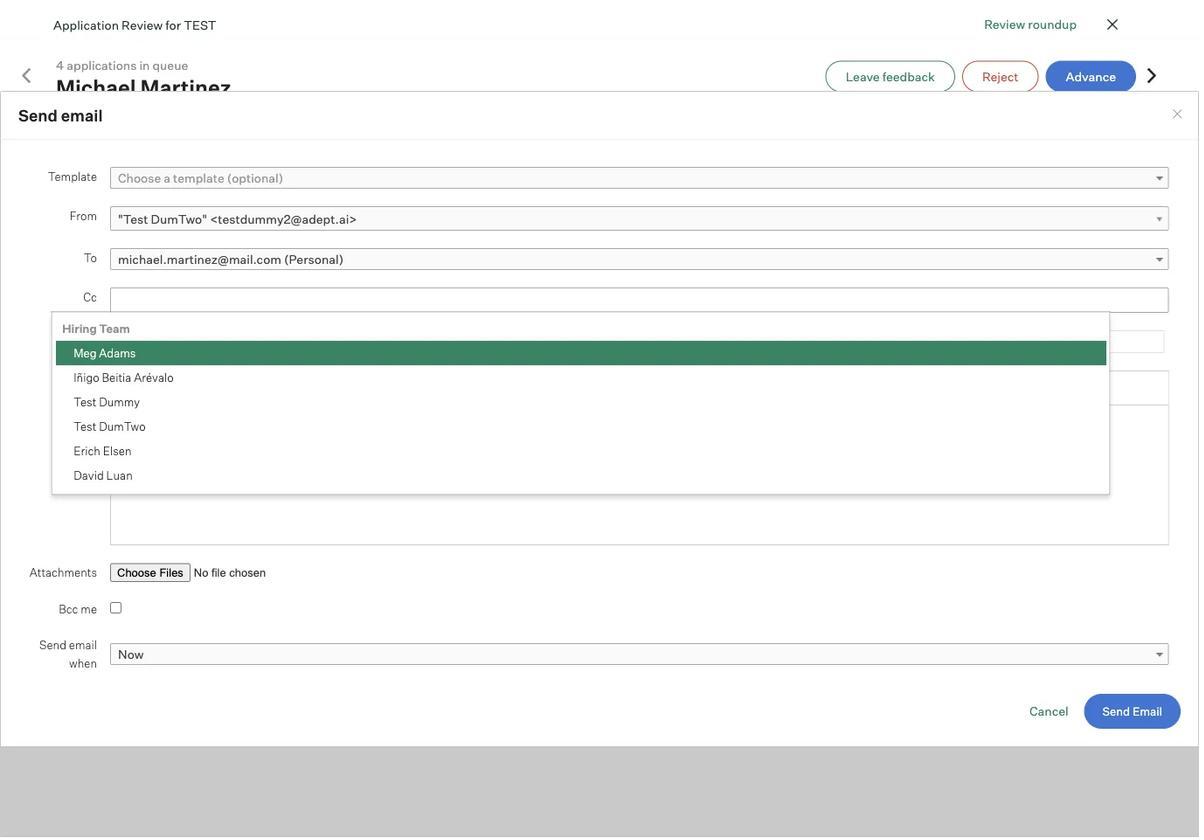 Task type: vqa. For each thing, say whether or not it's contained in the screenshot.
1st Interview from the bottom
no



Task type: describe. For each thing, give the bounding box(es) containing it.
feedback
[[882, 69, 935, 84]]

4
[[56, 58, 64, 73]]

details
[[891, 147, 946, 169]]

michael.martinez@mail.com (personal) link
[[110, 248, 1169, 270]]

reject
[[982, 69, 1019, 84]]

arévalo
[[133, 370, 173, 384]]

dumtwo
[[98, 419, 145, 433]]

michael.martinez@mail.com (personal)
[[118, 251, 344, 267]]

test dummy
[[73, 394, 140, 408]]

erich elsen option
[[56, 438, 1106, 463]]

(optional)
[[227, 170, 283, 185]]

close image
[[1170, 107, 1184, 121]]

queue
[[152, 58, 188, 73]]

applied
[[803, 204, 850, 219]]

2023
[[971, 204, 1000, 219]]

review roundup
[[984, 16, 1077, 31]]

this reduces bias and ensures we're considering the most qualified candidates.
[[120, 168, 571, 183]]

candidate
[[803, 147, 887, 169]]

we're
[[295, 168, 326, 183]]

bias
[[196, 168, 220, 183]]

date:
[[852, 204, 883, 219]]

erich elsen
[[73, 443, 131, 457]]

4 toolbar from the left
[[486, 371, 553, 405]]

manfredi
[[111, 492, 158, 506]]

martinez
[[140, 74, 231, 101]]

<testdummy2@adept.ai>
[[210, 211, 357, 226]]

ensures
[[247, 168, 293, 183]]

bcc
[[59, 601, 78, 615]]

iñigo beitia arévalo
[[73, 370, 173, 384]]

now link
[[110, 643, 1169, 665]]

considering
[[329, 168, 397, 183]]

iñigo beitia arévalo option
[[56, 365, 1106, 389]]

test dummy option
[[56, 389, 1106, 414]]

applications
[[67, 58, 137, 73]]

this
[[120, 168, 145, 183]]

me
[[81, 601, 97, 615]]

Subject text field
[[110, 330, 1165, 353]]

application
[[53, 17, 119, 32]]

meg adams option
[[56, 340, 1106, 365]]

leave feedback
[[846, 69, 935, 84]]

next element
[[1143, 67, 1161, 86]]

send email
[[1103, 704, 1162, 718]]

email for send email when
[[69, 638, 97, 652]]

ad
[[951, 229, 965, 245]]

candidate actions element
[[1082, 142, 1103, 173]]

test
[[184, 17, 216, 32]]

none text field inside send email dialog
[[111, 289, 236, 311]]

david luan
[[73, 468, 132, 482]]

"test dumtwo" <testdummy2@adept.ai> link
[[110, 206, 1169, 231]]

template
[[173, 170, 224, 185]]

iñigo
[[73, 370, 99, 384]]

leave
[[846, 69, 880, 84]]

choose a template (optional)
[[118, 170, 283, 185]]

send email when
[[39, 638, 97, 670]]

none file field inside send email dialog
[[110, 563, 325, 582]]

send email
[[18, 106, 103, 125]]

meg adams
[[73, 345, 135, 359]]

dumtwo"
[[151, 211, 207, 226]]

advance
[[1066, 69, 1116, 84]]

next image
[[1143, 67, 1161, 84]]

dumtwo)
[[803, 248, 858, 263]]

and
[[223, 168, 244, 183]]

david luan option
[[56, 463, 1106, 487]]

email for send email
[[61, 106, 103, 125]]

in
[[139, 58, 150, 73]]

6 toolbar from the left
[[591, 371, 687, 405]]

attachments
[[30, 565, 97, 579]]

rupert manfredi option
[[56, 487, 1106, 512]]

hiring team option
[[56, 316, 1106, 340]]

choose a template (optional) link
[[110, 167, 1169, 188]]

0 horizontal spatial review
[[122, 17, 163, 32]]

applied date: september 18, 2023
[[803, 204, 1000, 219]]

test dumtwo option
[[56, 414, 1106, 438]]

1 horizontal spatial review
[[984, 16, 1025, 31]]



Task type: locate. For each thing, give the bounding box(es) containing it.
send for send email
[[1103, 704, 1130, 718]]

close image
[[1102, 14, 1123, 35]]

hiring
[[62, 321, 96, 335]]

18,
[[953, 204, 968, 219]]

4 applications in queue michael martinez
[[56, 58, 231, 101]]

application review for test
[[53, 17, 216, 32]]

1 vertical spatial email
[[69, 638, 97, 652]]

bcc me
[[59, 601, 97, 615]]

0 vertical spatial email
[[61, 106, 103, 125]]

0 vertical spatial send
[[18, 106, 58, 125]]

1 vertical spatial test
[[73, 419, 96, 433]]

candidates.
[[504, 168, 571, 183]]

1 toolbar from the left
[[111, 371, 322, 405]]

meg
[[73, 345, 96, 359]]

template
[[48, 169, 97, 183]]

"test dumtwo" <testdummy2@adept.ai>
[[118, 211, 357, 226]]

cancel link
[[1030, 704, 1069, 719]]

on
[[968, 229, 982, 245]]

1 vertical spatial send
[[39, 638, 66, 652]]

add a candidate tag image
[[931, 276, 945, 290]]

test up 'erich'
[[73, 419, 96, 433]]

test dumtwo
[[73, 419, 145, 433]]

david
[[73, 468, 103, 482]]

test for test dummy
[[73, 394, 96, 408]]

email
[[1133, 704, 1162, 718]]

send for send email when
[[39, 638, 66, 652]]

rupert manfredi
[[73, 492, 158, 506]]

a
[[164, 170, 170, 185]]

test for test dumtwo
[[73, 419, 96, 433]]

an
[[935, 229, 949, 245]]

email inside send email when
[[69, 638, 97, 652]]

review left for
[[122, 17, 163, 32]]

email up when
[[69, 638, 97, 652]]

michael
[[56, 74, 136, 101]]

michael.martinez@mail.com
[[118, 251, 281, 267]]

send inside send email when
[[39, 638, 66, 652]]

send for send email
[[18, 106, 58, 125]]

responded to an ad on glassdoor (test dumtwo)
[[803, 229, 1073, 263]]

elsen
[[102, 443, 131, 457]]

review
[[984, 16, 1025, 31], [122, 17, 163, 32]]

2 vertical spatial send
[[1103, 704, 1130, 718]]

0 vertical spatial test
[[73, 394, 96, 408]]

when
[[69, 656, 97, 670]]

body
[[70, 372, 97, 386]]

group
[[111, 371, 1168, 405]]

2 toolbar from the left
[[322, 371, 419, 405]]

3 toolbar from the left
[[419, 371, 486, 405]]

"test
[[118, 211, 148, 226]]

1 test from the top
[[73, 394, 96, 408]]

send left email
[[1103, 704, 1130, 718]]

most
[[420, 168, 449, 183]]

beitia
[[101, 370, 131, 384]]

None checkbox
[[110, 602, 121, 613]]

review roundup link
[[984, 15, 1077, 33]]

none checkbox inside send email dialog
[[110, 602, 121, 613]]

rupert
[[73, 492, 109, 506]]

leave feedback button
[[826, 61, 955, 92]]

source:
[[803, 229, 849, 245]]

september
[[887, 204, 950, 219]]

send
[[18, 106, 58, 125], [39, 638, 66, 652], [1103, 704, 1130, 718]]

send down the bcc
[[39, 638, 66, 652]]

luan
[[106, 468, 132, 482]]

reject button
[[962, 61, 1039, 92]]

None text field
[[111, 289, 236, 311]]

candidate details
[[803, 147, 946, 169]]

dummy
[[98, 394, 140, 408]]

adams
[[99, 345, 135, 359]]

None file field
[[110, 563, 325, 582]]

to
[[84, 250, 97, 264]]

advance button
[[1046, 61, 1136, 92]]

subject
[[57, 332, 97, 346]]

from
[[70, 208, 97, 222]]

reduces
[[148, 168, 194, 183]]

group inside send email dialog
[[111, 371, 1168, 405]]

hiring team
[[62, 321, 129, 335]]

(personal)
[[284, 251, 344, 267]]

choose
[[118, 170, 161, 185]]

send down previous element
[[18, 106, 58, 125]]

michael martinez link
[[56, 74, 231, 101]]

test down body
[[73, 394, 96, 408]]

responded
[[854, 229, 918, 245]]

team
[[99, 321, 129, 335]]

erich
[[73, 443, 100, 457]]

2 test from the top
[[73, 419, 96, 433]]

now
[[118, 646, 144, 662]]

(test
[[1044, 229, 1073, 245]]

tags:
[[803, 274, 836, 290]]

to
[[921, 229, 932, 245]]

qualified
[[452, 168, 501, 183]]

previous element
[[17, 67, 35, 86]]

toolbar
[[111, 371, 322, 405], [322, 371, 419, 405], [419, 371, 486, 405], [486, 371, 553, 405], [553, 371, 591, 405], [591, 371, 687, 405]]

for
[[165, 17, 181, 32]]

email down michael at the top
[[61, 106, 103, 125]]

cc
[[83, 289, 97, 303]]

send email link
[[1084, 694, 1181, 729]]

5 toolbar from the left
[[553, 371, 591, 405]]

send email dialog
[[0, 91, 1199, 747]]

review left roundup
[[984, 16, 1025, 31]]

test
[[73, 394, 96, 408], [73, 419, 96, 433]]

roundup
[[1028, 16, 1077, 31]]

glassdoor
[[985, 229, 1042, 245]]

the
[[399, 168, 418, 183]]



